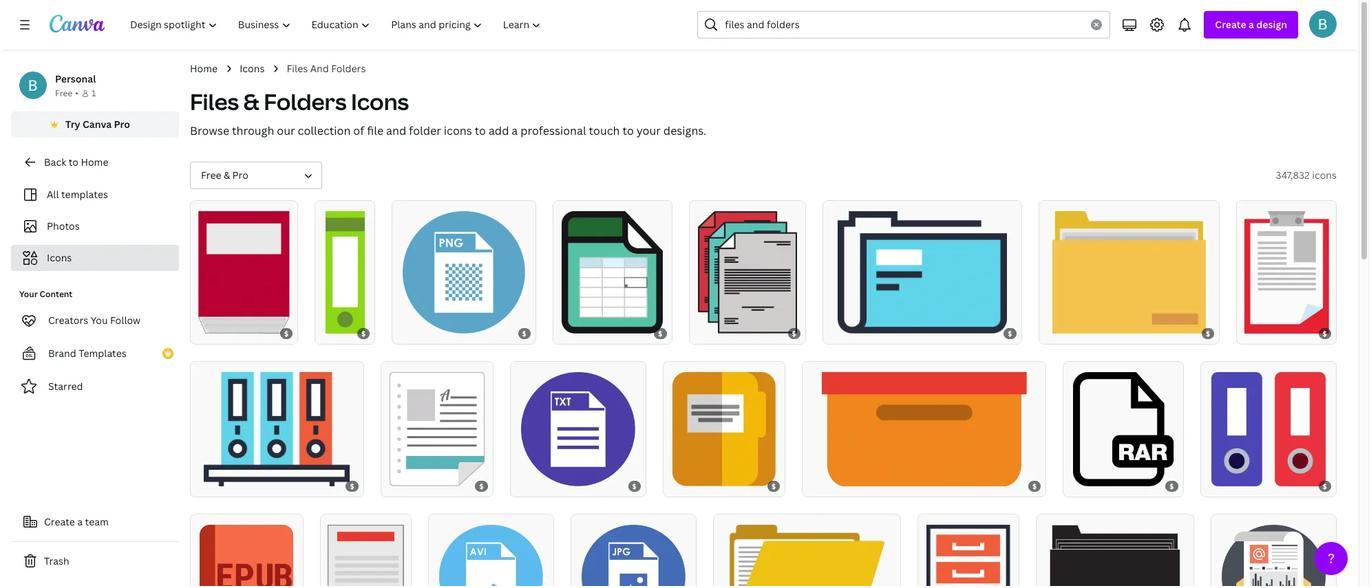 Task type: vqa. For each thing, say whether or not it's contained in the screenshot.
icons inside the Files & Folders Icons Browse Through Our Collection Of File And Folder Icons To Add A Professional Touch To Your Designs.
yes



Task type: describe. For each thing, give the bounding box(es) containing it.
0 vertical spatial home
[[190, 62, 218, 75]]

a for team
[[77, 516, 83, 529]]

$ for database image
[[350, 482, 355, 491]]

creators you follow link
[[11, 307, 179, 335]]

icons inside files & folders icons browse through our collection of file and folder icons to add a professional touch to your designs.
[[351, 87, 409, 116]]

templates
[[79, 347, 127, 360]]

spreadsheet file format image
[[562, 211, 663, 334]]

avi file icon image
[[439, 525, 543, 586]]

free & pro button
[[190, 162, 322, 189]]

folder
[[409, 123, 441, 138]]

pro for free & pro
[[232, 169, 248, 182]]

all
[[47, 188, 59, 201]]

binders folder image
[[1211, 372, 1326, 486]]

free for free & pro
[[201, 169, 221, 182]]

brand templates link
[[11, 340, 179, 368]]

create a team button
[[11, 509, 179, 536]]

add
[[489, 123, 509, 138]]

2 horizontal spatial to
[[623, 123, 634, 138]]

1 horizontal spatial to
[[475, 123, 486, 138]]

design
[[1256, 18, 1287, 31]]

and
[[310, 62, 329, 75]]

0 vertical spatial icons
[[240, 62, 265, 75]]

creators
[[48, 314, 88, 327]]

all templates link
[[19, 182, 171, 208]]

brand
[[48, 347, 76, 360]]

icons link
[[240, 61, 265, 76]]

through
[[232, 123, 274, 138]]

clipboard image
[[1244, 211, 1329, 334]]

folder book image
[[198, 211, 290, 334]]

$ for isolated piece of paper design 'image'
[[792, 329, 797, 338]]

jpg file icon image
[[582, 525, 686, 586]]

home link
[[190, 61, 218, 76]]

$ for folder book image
[[284, 329, 289, 338]]

brand templates
[[48, 347, 127, 360]]

doc file format image
[[390, 372, 484, 486]]

try
[[65, 118, 80, 131]]

Search search field
[[725, 12, 1083, 38]]

txt file icon image
[[521, 372, 635, 486]]

a for design
[[1249, 18, 1254, 31]]

medical history icon image
[[328, 525, 404, 586]]

1
[[91, 87, 96, 99]]

brad klo image
[[1309, 10, 1337, 38]]

$ for the yellow file folder image
[[1206, 329, 1211, 338]]

follow
[[110, 314, 140, 327]]

pro for try canva pro
[[114, 118, 130, 131]]

create for create a team
[[44, 516, 75, 529]]

photos
[[47, 220, 80, 233]]

files folder image
[[838, 211, 1007, 334]]

rar file format image
[[1073, 372, 1174, 486]]

back to home link
[[11, 149, 179, 176]]

email marketing icon image
[[1222, 525, 1326, 586]]

starred
[[48, 380, 83, 393]]

isolated piece of paper design image
[[698, 211, 797, 334]]

and
[[386, 123, 406, 138]]

1 horizontal spatial icons
[[1312, 169, 1337, 182]]

trash link
[[11, 548, 179, 575]]



Task type: locate. For each thing, give the bounding box(es) containing it.
canva
[[83, 118, 112, 131]]

browse
[[190, 123, 229, 138]]

create inside button
[[44, 516, 75, 529]]

$ for folder data image
[[361, 329, 366, 338]]

pro inside dropdown button
[[232, 169, 248, 182]]

& up through
[[243, 87, 259, 116]]

1 vertical spatial a
[[512, 123, 518, 138]]

all templates
[[47, 188, 108, 201]]

folders right 'and'
[[331, 62, 366, 75]]

0 vertical spatial free
[[55, 87, 72, 99]]

$ for clipboard image
[[1323, 329, 1327, 338]]

free & pro
[[201, 169, 248, 182]]

free for free •
[[55, 87, 72, 99]]

a right add
[[512, 123, 518, 138]]

1 vertical spatial icons
[[1312, 169, 1337, 182]]

0 vertical spatial folders
[[331, 62, 366, 75]]

your
[[19, 288, 38, 300]]

designs.
[[663, 123, 706, 138]]

$ for files folder image
[[1008, 329, 1013, 338]]

1 horizontal spatial create
[[1215, 18, 1246, 31]]

your content
[[19, 288, 73, 300]]

& for files
[[243, 87, 259, 116]]

back
[[44, 156, 66, 169]]

$ for png file icon on the left
[[522, 329, 527, 338]]

pro down through
[[232, 169, 248, 182]]

icons
[[240, 62, 265, 75], [351, 87, 409, 116], [47, 251, 72, 264]]

0 horizontal spatial free
[[55, 87, 72, 99]]

& for free
[[224, 169, 230, 182]]

pro inside "button"
[[114, 118, 130, 131]]

$ for doc file format image
[[479, 482, 484, 491]]

our
[[277, 123, 295, 138]]

home up all templates link
[[81, 156, 108, 169]]

2 horizontal spatial icons
[[351, 87, 409, 116]]

icons down photos
[[47, 251, 72, 264]]

home left icons link
[[190, 62, 218, 75]]

$ for 'spreadsheet file format' image
[[658, 329, 663, 338]]

1 horizontal spatial pro
[[232, 169, 248, 182]]

$ for rar file format image
[[1170, 482, 1174, 491]]

you
[[91, 314, 108, 327]]

icons
[[444, 123, 472, 138], [1312, 169, 1337, 182]]

0 horizontal spatial &
[[224, 169, 230, 182]]

a inside files & folders icons browse through our collection of file and folder icons to add a professional touch to your designs.
[[512, 123, 518, 138]]

collection
[[298, 123, 351, 138]]

1 vertical spatial pro
[[232, 169, 248, 182]]

1 vertical spatial files
[[190, 87, 239, 116]]

0 horizontal spatial to
[[69, 156, 78, 169]]

database image
[[204, 372, 350, 486]]

folders
[[331, 62, 366, 75], [264, 87, 347, 116]]

files left 'and'
[[287, 62, 308, 75]]

0 horizontal spatial pro
[[114, 118, 130, 131]]

1 horizontal spatial a
[[512, 123, 518, 138]]

0 vertical spatial files
[[287, 62, 308, 75]]

files and folders
[[287, 62, 366, 75]]

create left team
[[44, 516, 75, 529]]

$ for the binders folder image
[[1323, 482, 1327, 491]]

free down browse
[[201, 169, 221, 182]]

1 vertical spatial folders
[[264, 87, 347, 116]]

1 horizontal spatial icons
[[240, 62, 265, 75]]

files inside files & folders icons browse through our collection of file and folder icons to add a professional touch to your designs.
[[190, 87, 239, 116]]

free •
[[55, 87, 78, 99]]

home
[[190, 62, 218, 75], [81, 156, 108, 169]]

0 vertical spatial create
[[1215, 18, 1246, 31]]

create a design
[[1215, 18, 1287, 31]]

1 vertical spatial &
[[224, 169, 230, 182]]

folder file yellow document info icon. vector graphic image
[[730, 525, 884, 586]]

yellow file folder image
[[1052, 211, 1206, 334]]

1 vertical spatial free
[[201, 169, 221, 182]]

1 horizontal spatial home
[[190, 62, 218, 75]]

1 vertical spatial icons
[[351, 87, 409, 116]]

& inside dropdown button
[[224, 169, 230, 182]]

2 horizontal spatial a
[[1249, 18, 1254, 31]]

$
[[284, 329, 289, 338], [361, 329, 366, 338], [522, 329, 527, 338], [658, 329, 663, 338], [792, 329, 797, 338], [1008, 329, 1013, 338], [1206, 329, 1211, 338], [1323, 329, 1327, 338], [350, 482, 355, 491], [479, 482, 484, 491], [632, 482, 637, 491], [772, 482, 776, 491], [1032, 482, 1037, 491], [1170, 482, 1174, 491], [1323, 482, 1327, 491]]

free left •
[[55, 87, 72, 99]]

to inside back to home link
[[69, 156, 78, 169]]

1 vertical spatial home
[[81, 156, 108, 169]]

create a team
[[44, 516, 109, 529]]

files
[[287, 62, 308, 75], [190, 87, 239, 116]]

None search field
[[698, 11, 1111, 39]]

1 horizontal spatial &
[[243, 87, 259, 116]]

347,832 icons
[[1276, 169, 1337, 182]]

top level navigation element
[[121, 11, 553, 39]]

to left 'your'
[[623, 123, 634, 138]]

create inside dropdown button
[[1215, 18, 1246, 31]]

files up browse
[[190, 87, 239, 116]]

0 vertical spatial icons
[[444, 123, 472, 138]]

folder file box image
[[822, 372, 1027, 486]]

0 vertical spatial pro
[[114, 118, 130, 131]]

347,832
[[1276, 169, 1310, 182]]

icons right home link
[[240, 62, 265, 75]]

folders inside files & folders icons browse through our collection of file and folder icons to add a professional touch to your designs.
[[264, 87, 347, 116]]

create for create a design
[[1215, 18, 1246, 31]]

& inside files & folders icons browse through our collection of file and folder icons to add a professional touch to your designs.
[[243, 87, 259, 116]]

0 horizontal spatial icons
[[47, 251, 72, 264]]

&
[[243, 87, 259, 116], [224, 169, 230, 182]]

icons inside files & folders icons browse through our collection of file and folder icons to add a professional touch to your designs.
[[444, 123, 472, 138]]

file
[[367, 123, 384, 138]]

files & folders icons browse through our collection of file and folder icons to add a professional touch to your designs.
[[190, 87, 706, 138]]

& down browse
[[224, 169, 230, 182]]

file folders image
[[1050, 525, 1180, 586]]

0 horizontal spatial files
[[190, 87, 239, 116]]

2 vertical spatial a
[[77, 516, 83, 529]]

create left design
[[1215, 18, 1246, 31]]

icons right folder
[[444, 123, 472, 138]]

pro
[[114, 118, 130, 131], [232, 169, 248, 182]]

a left design
[[1249, 18, 1254, 31]]

templates
[[61, 188, 108, 201]]

professional
[[521, 123, 586, 138]]

a
[[1249, 18, 1254, 31], [512, 123, 518, 138], [77, 516, 83, 529]]

1 horizontal spatial files
[[287, 62, 308, 75]]

0 horizontal spatial create
[[44, 516, 75, 529]]

of
[[353, 123, 364, 138]]

pro right canva
[[114, 118, 130, 131]]

$ for "txt file icon"
[[632, 482, 637, 491]]

epub image
[[200, 525, 293, 586]]

$ for file 'image'
[[772, 482, 776, 491]]

0 vertical spatial a
[[1249, 18, 1254, 31]]

a inside create a design dropdown button
[[1249, 18, 1254, 31]]

0 horizontal spatial home
[[81, 156, 108, 169]]

content
[[40, 288, 73, 300]]

try canva pro
[[65, 118, 130, 131]]

try canva pro button
[[11, 112, 179, 138]]

team
[[85, 516, 109, 529]]

free
[[55, 87, 72, 99], [201, 169, 221, 182]]

creators you follow
[[48, 314, 140, 327]]

trash
[[44, 555, 69, 568]]

icons up "file"
[[351, 87, 409, 116]]

free inside dropdown button
[[201, 169, 221, 182]]

folders for and
[[331, 62, 366, 75]]

folders up collection
[[264, 87, 347, 116]]

your
[[637, 123, 661, 138]]

icons right 347,832
[[1312, 169, 1337, 182]]

touch
[[589, 123, 620, 138]]

file image
[[673, 372, 776, 486]]

to
[[475, 123, 486, 138], [623, 123, 634, 138], [69, 156, 78, 169]]

files for and
[[287, 62, 308, 75]]

0 horizontal spatial a
[[77, 516, 83, 529]]

photos link
[[19, 213, 171, 240]]

folders for &
[[264, 87, 347, 116]]

create
[[1215, 18, 1246, 31], [44, 516, 75, 529]]

archives cabinet image
[[926, 525, 1011, 586]]

personal
[[55, 72, 96, 85]]

1 horizontal spatial free
[[201, 169, 221, 182]]

•
[[75, 87, 78, 99]]

a inside the create a team button
[[77, 516, 83, 529]]

create a design button
[[1204, 11, 1298, 39]]

to right back
[[69, 156, 78, 169]]

0 horizontal spatial icons
[[444, 123, 472, 138]]

back to home
[[44, 156, 108, 169]]

1 vertical spatial create
[[44, 516, 75, 529]]

$ for folder file box image
[[1032, 482, 1037, 491]]

folder data image
[[326, 211, 365, 334]]

png file icon image
[[403, 211, 525, 334]]

2 vertical spatial icons
[[47, 251, 72, 264]]

files for &
[[190, 87, 239, 116]]

to left add
[[475, 123, 486, 138]]

starred link
[[11, 373, 179, 401]]

0 vertical spatial &
[[243, 87, 259, 116]]

a left team
[[77, 516, 83, 529]]



